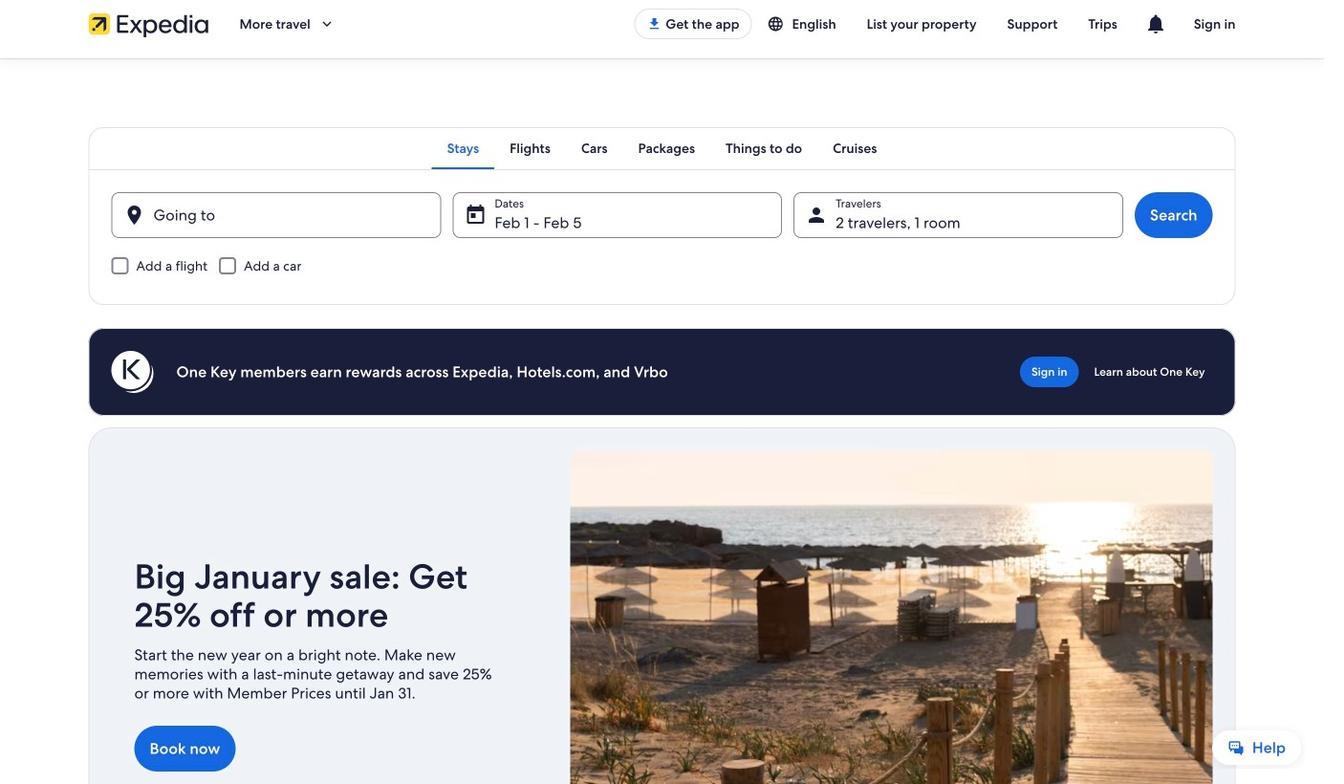 Task type: locate. For each thing, give the bounding box(es) containing it.
main content
[[0, 58, 1325, 784]]

small image
[[767, 15, 792, 33]]

more travel image
[[318, 15, 335, 33]]

communication center icon image
[[1144, 12, 1167, 35]]

tab list
[[88, 127, 1236, 169]]



Task type: describe. For each thing, give the bounding box(es) containing it.
expedia logo image
[[88, 11, 209, 37]]

download the app button image
[[647, 16, 662, 32]]



Task type: vqa. For each thing, say whether or not it's contained in the screenshot.
the left your
no



